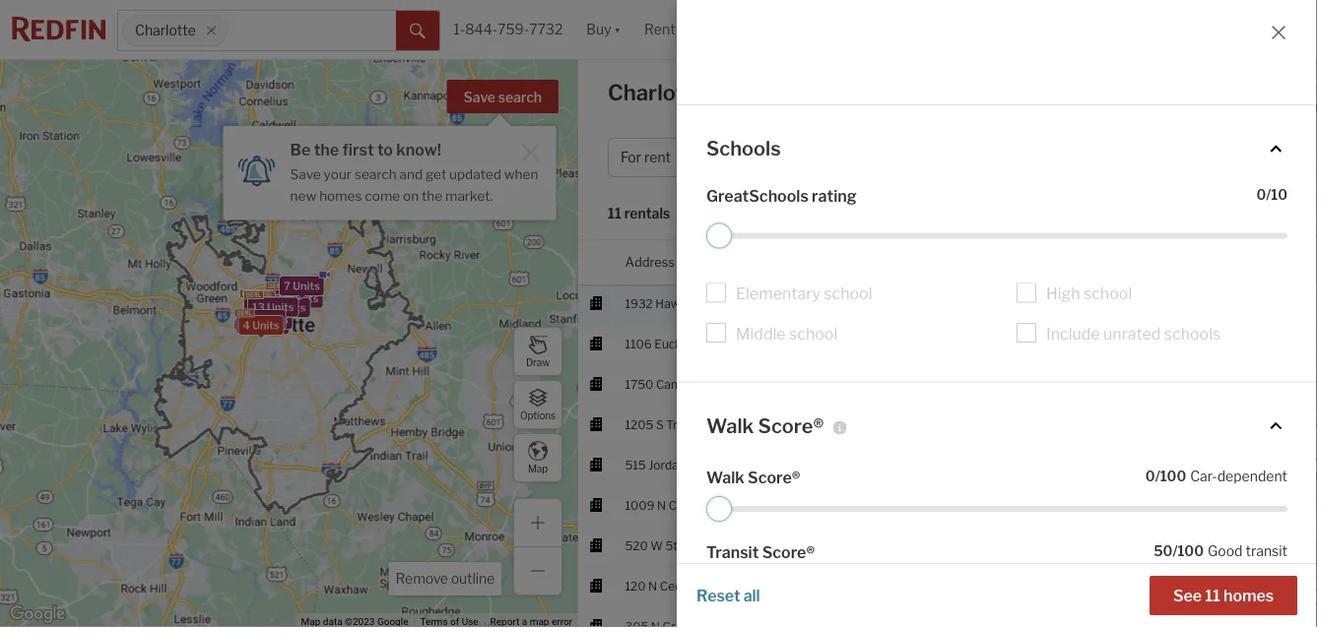 Task type: describe. For each thing, give the bounding box(es) containing it.
pl
[[688, 459, 699, 473]]

favorite this home image for 12 days
[[1268, 533, 1291, 557]]

transit
[[1246, 543, 1288, 560]]

/10
[[1267, 187, 1288, 204]]

elementary school
[[736, 284, 873, 304]]

unrated
[[1104, 324, 1161, 343]]

updated
[[450, 166, 501, 182]]

homes inside button
[[1224, 586, 1274, 606]]

charlotte for 1106 euclid ave
[[757, 338, 809, 352]]

come
[[365, 188, 400, 204]]

7732
[[529, 21, 563, 38]]

/mo for $1,609+ /mo
[[903, 378, 925, 392]]

9 units
[[254, 302, 290, 315]]

/mo for $1,421+ /mo
[[900, 499, 922, 514]]

1009 n caldwell st
[[625, 499, 730, 514]]

12 days
[[1178, 540, 1219, 554]]

options button
[[513, 380, 563, 430]]

schools
[[1165, 324, 1221, 343]]

middle
[[736, 324, 786, 343]]

the inside save your search and get updated when new homes come on the market.
[[422, 188, 443, 204]]

st for 1009 n caldwell st
[[718, 499, 730, 514]]

greatschools rating
[[707, 187, 857, 206]]

9
[[254, 302, 261, 315]]

jordan
[[649, 459, 686, 473]]

1750 camden rd
[[625, 378, 721, 392]]

reset all button
[[697, 577, 760, 616]]

19
[[246, 314, 259, 326]]

2 13 units from the left
[[264, 302, 306, 314]]

cedar
[[660, 580, 693, 594]]

2 favorite this home image from the top
[[1268, 412, 1291, 435]]

schools
[[707, 136, 781, 161]]

833-1,724
[[1091, 297, 1148, 312]]

sort
[[695, 205, 723, 222]]

1750
[[625, 378, 654, 392]]

all
[[744, 586, 760, 606]]

2 day from the top
[[1195, 580, 1215, 594]]

high school
[[1047, 284, 1133, 304]]

1 walk score® from the top
[[707, 414, 824, 438]]

your
[[324, 166, 352, 182]]

charlotte for 1009 n caldwell st
[[757, 499, 809, 514]]

address
[[625, 255, 675, 270]]

st for 120 n cedar st
[[696, 580, 708, 594]]

0 vertical spatial 1
[[1036, 338, 1041, 352]]

515
[[625, 459, 646, 473]]

get
[[426, 166, 447, 182]]

19 units
[[246, 314, 288, 326]]

50
[[1154, 543, 1173, 560]]

2 vertical spatial 1
[[1187, 580, 1193, 594]]

3 favorite this home image from the top
[[1268, 452, 1291, 476]]

days for 21 days
[[1193, 459, 1219, 473]]

homes inside save your search and get updated when new homes come on the market.
[[319, 188, 362, 204]]

1106
[[625, 338, 652, 352]]

new
[[290, 188, 317, 204]]

2 down walk score® link
[[991, 499, 998, 514]]

greatschools
[[707, 187, 809, 206]]

transit
[[707, 543, 759, 562]]

draw
[[526, 357, 550, 369]]

1 day from the top
[[1195, 378, 1215, 392]]

middle school
[[736, 324, 838, 343]]

1 vertical spatial 1
[[1187, 378, 1193, 392]]

1932
[[625, 297, 653, 312]]

1 favorite this home image from the top
[[1268, 371, 1291, 395]]

include unrated schools
[[1047, 324, 1221, 343]]

charlotte for 1205 s tryon st
[[757, 418, 809, 433]]

st for 520 w 5th st
[[687, 540, 699, 554]]

1,875
[[256, 316, 285, 329]]

transit score®
[[707, 543, 815, 562]]

days for 169 days
[[1202, 338, 1228, 352]]

1009
[[625, 499, 655, 514]]

map region
[[0, 0, 767, 628]]

save for save search
[[464, 89, 496, 106]]

1-2 left 670-
[[1036, 499, 1053, 514]]

camden
[[656, 378, 703, 392]]

map
[[528, 463, 548, 475]]

draw button
[[513, 327, 563, 376]]

include
[[1047, 324, 1100, 343]]

charlotte for 520 w 5th st
[[757, 540, 809, 554]]

2 13 from the left
[[264, 302, 277, 314]]

market.
[[446, 188, 493, 204]]

charlotte for 1750 camden rd
[[757, 378, 809, 392]]

2 up walk score® link
[[991, 378, 998, 392]]

school for middle school
[[789, 324, 838, 343]]

search inside button
[[498, 89, 542, 106]]

options
[[520, 410, 556, 422]]

elementary
[[736, 284, 821, 304]]

20 units
[[241, 318, 285, 331]]

1,151
[[1118, 499, 1145, 514]]

7 units
[[284, 280, 320, 293]]

euclid
[[655, 338, 688, 352]]

1-844-759-7732
[[454, 21, 563, 38]]

remove outline
[[396, 571, 495, 588]]

2 left 628-
[[1046, 378, 1053, 392]]

833-
[[1091, 297, 1118, 312]]

remove
[[396, 571, 448, 588]]

good
[[1208, 543, 1243, 560]]

score® for walk
[[748, 468, 801, 487]]

map button
[[513, 434, 563, 483]]

be the first to know!
[[290, 140, 441, 159]]

50 /100 good transit
[[1154, 543, 1288, 560]]

1 < from the top
[[1178, 378, 1185, 392]]

2.5
[[1046, 297, 1063, 312]]

1,540
[[251, 313, 281, 326]]

2 left 670-
[[1046, 499, 1053, 514]]

1932 hawkins st
[[625, 297, 717, 312]]

520 w 5th st
[[625, 540, 699, 554]]

for rent
[[621, 149, 671, 166]]

$1,421+ /mo
[[855, 499, 922, 514]]

11 inside the see 11 homes button
[[1206, 586, 1221, 606]]

know!
[[396, 140, 441, 159]]

1-2 up walk score® link
[[981, 378, 998, 392]]

/100 for walk score®
[[1156, 468, 1187, 485]]

38 units
[[248, 300, 292, 313]]

665-
[[1091, 580, 1118, 594]]

120 n cedar st
[[625, 580, 708, 594]]

2 walk from the top
[[707, 468, 745, 487]]

reset
[[697, 586, 741, 606]]

$1,609+ /mo
[[855, 378, 925, 392]]

1-2 down include
[[1036, 378, 1053, 392]]

1106 euclid ave
[[625, 338, 712, 352]]

0 vertical spatial score®
[[758, 414, 824, 438]]

$2,220+
[[855, 297, 903, 312]]

rent
[[645, 149, 671, 166]]

st right hawkins
[[705, 297, 717, 312]]

1,724
[[1118, 297, 1148, 312]]

515 jordan pl
[[625, 459, 699, 473]]

670-
[[1091, 499, 1118, 514]]



Task type: vqa. For each thing, say whether or not it's contained in the screenshot.
/100 for Walk Score®
yes



Task type: locate. For each thing, give the bounding box(es) containing it.
< 1 day
[[1178, 378, 1215, 392], [1178, 580, 1215, 594]]

car-
[[1191, 468, 1218, 485]]

1 vertical spatial the
[[422, 188, 443, 204]]

1 down 169
[[1187, 378, 1193, 392]]

google image
[[5, 602, 70, 628]]

1-
[[454, 21, 465, 38], [1036, 297, 1046, 312], [981, 378, 991, 392], [1036, 378, 1046, 392], [981, 499, 991, 514], [1036, 499, 1046, 514]]

/100
[[1156, 468, 1187, 485], [1173, 543, 1204, 560]]

homes down your
[[319, 188, 362, 204]]

schools link
[[707, 135, 1288, 162]]

school for elementary school
[[824, 284, 873, 304]]

save search
[[464, 89, 542, 106]]

st right cedar
[[696, 580, 708, 594]]

1 13 from the left
[[252, 301, 265, 314]]

< 1 day down 169 days
[[1178, 378, 1215, 392]]

school down elementary school
[[789, 324, 838, 343]]

0 vertical spatial walk
[[707, 414, 754, 438]]

walk score® right pl
[[707, 468, 801, 487]]

n for 120
[[649, 580, 657, 594]]

0 horizontal spatial 0
[[1146, 468, 1156, 485]]

7
[[284, 280, 291, 293]]

0 vertical spatial homes
[[319, 188, 362, 204]]

2 vertical spatial score®
[[763, 543, 815, 562]]

1 left include
[[1036, 338, 1041, 352]]

see
[[1174, 586, 1202, 606]]

0 vertical spatial save
[[464, 89, 496, 106]]

save inside save your search and get updated when new homes come on the market.
[[290, 166, 321, 182]]

4
[[243, 320, 250, 332]]

remove charlotte image
[[205, 25, 217, 36]]

1 vertical spatial /100
[[1173, 543, 1204, 560]]

0 /10
[[1257, 187, 1288, 204]]

11 right see
[[1206, 586, 1221, 606]]

save up new
[[290, 166, 321, 182]]

1 horizontal spatial 11
[[1206, 586, 1221, 606]]

1 vertical spatial <
[[1178, 580, 1185, 594]]

charlotte for 1932 hawkins st
[[757, 297, 809, 312]]

1 down 12
[[1187, 580, 1193, 594]]

0 vertical spatial < 1 day
[[1178, 378, 1215, 392]]

save inside button
[[464, 89, 496, 106]]

the
[[314, 140, 339, 159], [422, 188, 443, 204]]

and
[[400, 166, 423, 182]]

score® right transit
[[763, 543, 815, 562]]

favorite this home image down transit
[[1268, 573, 1291, 597]]

1 horizontal spatial the
[[422, 188, 443, 204]]

high
[[1047, 284, 1081, 304]]

4 favorite this home image from the top
[[1268, 614, 1291, 628]]

score® for transit
[[763, 543, 815, 562]]

rent
[[875, 79, 925, 106]]

:
[[723, 205, 727, 222]]

1 vertical spatial homes
[[1224, 586, 1274, 606]]

1205
[[625, 418, 654, 433]]

1 vertical spatial 0
[[1146, 468, 1156, 485]]

0 vertical spatial /mo
[[903, 378, 925, 392]]

see 11 homes button
[[1150, 577, 1298, 616]]

1 vertical spatial walk
[[707, 468, 745, 487]]

charlotte for 515 jordan pl
[[757, 459, 809, 473]]

0 vertical spatial 11
[[608, 205, 622, 222]]

/100 for transit score®
[[1173, 543, 1204, 560]]

walk score® down "rd"
[[707, 414, 824, 438]]

0 for walk score®
[[1146, 468, 1156, 485]]

1 horizontal spatial homes
[[1224, 586, 1274, 606]]

21
[[1178, 459, 1191, 473]]

caldwell
[[669, 499, 716, 514]]

/mo right $1,421+
[[900, 499, 922, 514]]

1 vertical spatial favorite this home image
[[1268, 533, 1291, 557]]

s
[[656, 418, 664, 433]]

1 < 1 day from the top
[[1178, 378, 1215, 392]]

walk down "rd"
[[707, 414, 754, 438]]

520
[[625, 540, 648, 554]]

school right high on the top right of the page
[[1084, 284, 1133, 304]]

1-2 down walk score® link
[[981, 499, 998, 514]]

13
[[252, 301, 265, 314], [264, 302, 277, 314]]

favorite this home image for 78 days
[[1268, 493, 1291, 516]]

walk inside walk score® link
[[707, 414, 754, 438]]

submit search image
[[410, 23, 426, 39]]

/100 left 'car-'
[[1156, 468, 1187, 485]]

score® up transit score®
[[748, 468, 801, 487]]

1 vertical spatial 11
[[1206, 586, 1221, 606]]

0 horizontal spatial search
[[355, 166, 397, 182]]

price
[[730, 149, 763, 166]]

days right 78
[[1196, 499, 1222, 514]]

days right 12
[[1193, 540, 1219, 554]]

save for save your search and get updated when new homes come on the market.
[[290, 166, 321, 182]]

0 horizontal spatial homes
[[319, 188, 362, 204]]

school for high school
[[1084, 284, 1133, 304]]

$1,609+
[[855, 378, 901, 392]]

to
[[377, 140, 393, 159]]

3 favorite this home image from the top
[[1268, 573, 1291, 597]]

homes down transit
[[1224, 586, 1274, 606]]

1 vertical spatial /mo
[[900, 499, 922, 514]]

days for 12 days
[[1193, 540, 1219, 554]]

11 left rentals
[[608, 205, 622, 222]]

1 vertical spatial < 1 day
[[1178, 580, 1215, 594]]

0 vertical spatial n
[[657, 499, 666, 514]]

0 for schools
[[1257, 187, 1267, 204]]

1 vertical spatial n
[[649, 580, 657, 594]]

days right 21
[[1193, 459, 1219, 473]]

1,368
[[1118, 580, 1150, 594]]

st right 'caldwell'
[[718, 499, 730, 514]]

1 horizontal spatial save
[[464, 89, 496, 106]]

homes
[[319, 188, 362, 204], [1224, 586, 1274, 606]]

0 vertical spatial walk score®
[[707, 414, 824, 438]]

w
[[651, 540, 663, 554]]

days right 169
[[1202, 338, 1228, 352]]

20
[[241, 318, 256, 331]]

21 days
[[1178, 459, 1219, 473]]

the right the on
[[422, 188, 443, 204]]

/mo
[[903, 378, 925, 392], [900, 499, 922, 514]]

see 11 homes
[[1174, 586, 1274, 606]]

reset all
[[697, 586, 760, 606]]

1 favorite this home image from the top
[[1268, 493, 1291, 516]]

recommended
[[730, 205, 830, 222]]

search down 759-
[[498, 89, 542, 106]]

38
[[248, 300, 263, 313]]

walk
[[707, 414, 754, 438], [707, 468, 745, 487]]

search inside save your search and get updated when new homes come on the market.
[[355, 166, 397, 182]]

address button
[[625, 240, 675, 285]]

670-1,151
[[1091, 499, 1145, 514]]

0
[[1257, 187, 1267, 204], [1146, 468, 1156, 485]]

units
[[293, 280, 320, 293], [292, 292, 319, 305], [265, 300, 292, 313], [267, 301, 294, 314], [279, 302, 306, 314], [263, 302, 290, 315], [261, 314, 288, 326], [258, 318, 285, 331], [252, 320, 280, 332]]

13 units
[[252, 301, 294, 314], [264, 302, 306, 314]]

1,042
[[1118, 378, 1149, 392]]

walk score®
[[707, 414, 824, 438], [707, 468, 801, 487]]

$1,421+
[[855, 499, 897, 514]]

score®
[[758, 414, 824, 438], [748, 468, 801, 487], [763, 543, 815, 562]]

0 horizontal spatial 11
[[608, 205, 622, 222]]

2 < 1 day from the top
[[1178, 580, 1215, 594]]

5th
[[666, 540, 685, 554]]

1205 s tryon st
[[625, 418, 712, 433]]

charlotte for 120 n cedar st
[[757, 580, 809, 594]]

price button
[[717, 138, 801, 177]]

the right be
[[314, 140, 339, 159]]

0 /100 car-dependent
[[1146, 468, 1288, 485]]

n right 1009
[[657, 499, 666, 514]]

0 vertical spatial /100
[[1156, 468, 1187, 485]]

day down 50 /100 good transit
[[1195, 580, 1215, 594]]

day down 169 days
[[1195, 378, 1215, 392]]

645
[[1091, 338, 1114, 352]]

day
[[1195, 378, 1215, 392], [1195, 580, 1215, 594]]

0 horizontal spatial the
[[314, 140, 339, 159]]

st for 1205 s tryon st
[[700, 418, 712, 433]]

score® down middle school
[[758, 414, 824, 438]]

11
[[608, 205, 622, 222], [1206, 586, 1221, 606]]

1
[[1036, 338, 1041, 352], [1187, 378, 1193, 392], [1187, 580, 1193, 594]]

be the first to know! dialog
[[223, 114, 556, 220]]

1 walk from the top
[[707, 414, 754, 438]]

None range field
[[707, 223, 1288, 249], [707, 497, 1288, 522], [707, 572, 1288, 597], [707, 223, 1288, 249], [707, 497, 1288, 522], [707, 572, 1288, 597]]

save
[[464, 89, 496, 106], [290, 166, 321, 182]]

2 < from the top
[[1178, 580, 1185, 594]]

0 vertical spatial 0
[[1257, 187, 1267, 204]]

st
[[705, 297, 717, 312], [700, 418, 712, 433], [718, 499, 730, 514], [687, 540, 699, 554], [696, 580, 708, 594]]

1 vertical spatial score®
[[748, 468, 801, 487]]

st right 5th
[[687, 540, 699, 554]]

0 vertical spatial <
[[1178, 378, 1185, 392]]

1 horizontal spatial search
[[498, 89, 542, 106]]

favorite this home image down dependent
[[1268, 493, 1291, 516]]

save down 844-
[[464, 89, 496, 106]]

favorite this home image
[[1268, 371, 1291, 395], [1268, 412, 1291, 435], [1268, 452, 1291, 476], [1268, 614, 1291, 628]]

4 units
[[243, 320, 280, 332]]

< down 169
[[1178, 378, 1185, 392]]

2 walk score® from the top
[[707, 468, 801, 487]]

n for 1009
[[657, 499, 666, 514]]

hawkins
[[656, 297, 703, 312]]

30 units
[[275, 292, 319, 305]]

for rent button
[[608, 138, 709, 177]]

628-1,042
[[1091, 378, 1149, 392]]

school right elementary
[[824, 284, 873, 304]]

< down 12
[[1178, 580, 1185, 594]]

0 vertical spatial search
[[498, 89, 542, 106]]

1 horizontal spatial 0
[[1257, 187, 1267, 204]]

844-
[[465, 21, 498, 38]]

walk right pl
[[707, 468, 745, 487]]

2 vertical spatial favorite this home image
[[1268, 573, 1291, 597]]

search up the come
[[355, 166, 397, 182]]

st right the tryon
[[700, 418, 712, 433]]

78 days
[[1178, 499, 1222, 514]]

1 vertical spatial save
[[290, 166, 321, 182]]

/100 left good
[[1173, 543, 1204, 560]]

ave
[[691, 338, 712, 352]]

/mo right $1,609+
[[903, 378, 925, 392]]

1 vertical spatial day
[[1195, 580, 1215, 594]]

0 vertical spatial day
[[1195, 378, 1215, 392]]

0 vertical spatial the
[[314, 140, 339, 159]]

outline
[[451, 571, 495, 588]]

n right 120
[[649, 580, 657, 594]]

1 vertical spatial walk score®
[[707, 468, 801, 487]]

days
[[1202, 338, 1228, 352], [1193, 459, 1219, 473], [1196, 499, 1222, 514], [1193, 540, 1219, 554]]

days for 78 days
[[1196, 499, 1222, 514]]

1 vertical spatial search
[[355, 166, 397, 182]]

walk score® link
[[707, 412, 1288, 440]]

favorite this home image
[[1268, 493, 1291, 516], [1268, 533, 1291, 557], [1268, 573, 1291, 597]]

1 13 units from the left
[[252, 301, 294, 314]]

665-1,368
[[1091, 580, 1150, 594]]

< 1 day down 12 days
[[1178, 580, 1215, 594]]

favorite this home image right good
[[1268, 533, 1291, 557]]

2 favorite this home image from the top
[[1268, 533, 1291, 557]]

0 vertical spatial favorite this home image
[[1268, 493, 1291, 516]]

0 horizontal spatial save
[[290, 166, 321, 182]]



